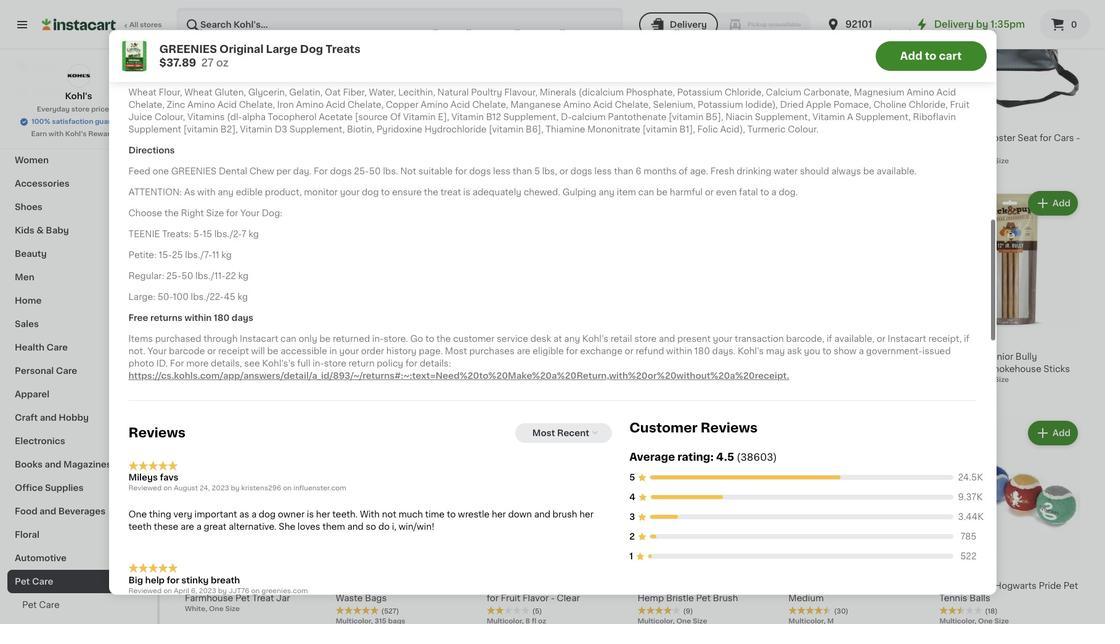 Task type: vqa. For each thing, say whether or not it's contained in the screenshot.


Task type: locate. For each thing, give the bounding box(es) containing it.
original for greenies original large dog treats $37.89 27 oz
[[220, 44, 264, 54]]

0 vertical spatial large
[[266, 44, 298, 54]]

hobby
[[59, 414, 89, 422]]

0 horizontal spatial less
[[493, 167, 511, 176]]

wheat
[[129, 88, 157, 97], [184, 88, 212, 97]]

25- down to
[[354, 167, 369, 176]]

24\".
[[676, 170, 692, 177]]

breath
[[211, 576, 240, 585]]

2 less from the left
[[595, 167, 612, 176]]

1 vertical spatial reviewed
[[129, 588, 162, 595]]

within down present
[[666, 347, 692, 356]]

00 inside $ 50 00
[[664, 118, 674, 124]]

chelate, up juice
[[129, 101, 165, 109]]

reviewed down mileys
[[129, 486, 162, 492]]

or up government-
[[877, 335, 886, 344]]

greenies down conditioner
[[171, 167, 217, 176]]

0 vertical spatial 29
[[947, 117, 964, 130]]

11 up lbs./11-
[[212, 251, 219, 260]]

chew, inside lumabone durable chew, the stick, medium
[[572, 352, 599, 361]]

store up 'refund'
[[634, 335, 657, 344]]

harry for harry potter hogwarts pride pet tennis balls
[[940, 582, 964, 591]]

copper
[[386, 101, 419, 109]]

1 horizontal spatial kohl's
[[582, 335, 609, 344]]

0 vertical spatial 4
[[821, 170, 826, 177]]

them
[[323, 523, 345, 532]]

2 horizontal spatial 00
[[815, 118, 825, 124]]

treats inside greenies original large dog treats $37.89 27 oz
[[326, 44, 361, 54]]

chloride, up iodide),
[[725, 88, 764, 97]]

1 vertical spatial original
[[383, 352, 417, 361]]

& right the kids
[[36, 226, 44, 235]]

2 vertical spatial medium
[[789, 594, 824, 603]]

durable for large
[[234, 352, 268, 361]]

lumabone inside lumabone durable chew, the stick, medium
[[487, 352, 533, 361]]

1 vertical spatial within
[[666, 347, 692, 356]]

instacart logo image
[[42, 17, 116, 32]]

most down customer
[[445, 347, 467, 356]]

$ inside $ 37 89
[[338, 336, 343, 343]]

99 inside the $ 10 99
[[661, 336, 670, 343]]

potter
[[664, 352, 691, 361], [966, 582, 993, 591]]

than
[[513, 167, 532, 176], [614, 167, 634, 176]]

& inside melissa & doug play set, petvet, 3+
[[824, 352, 831, 361]]

$ up issued
[[942, 336, 947, 343]]

all stores
[[129, 22, 162, 28]]

1 horizontal spatial delivery
[[934, 20, 974, 29]]

chew, inside lumabone durable chew, bacon, large
[[270, 352, 297, 361]]

0 horizontal spatial 25-
[[166, 272, 182, 281]]

2 vertical spatial the
[[437, 335, 451, 344]]

1 vertical spatial pet care
[[22, 601, 60, 610]]

2 chelate, from the left
[[239, 101, 275, 109]]

in left "37"
[[329, 347, 337, 356]]

her up them
[[316, 511, 330, 519]]

(41)
[[532, 379, 545, 386]]

the up page.
[[437, 335, 451, 344]]

$ for lumabone durable chew, the stick, medium
[[489, 336, 494, 343]]

1 vertical spatial 5
[[629, 474, 635, 482]]

may
[[766, 347, 785, 356]]

99 right 19 on the bottom
[[208, 566, 217, 573]]

stick,
[[487, 365, 511, 373]]

delivery by 1:35pm link
[[915, 17, 1025, 32]]

0 horizontal spatial large
[[217, 365, 242, 373]]

0 vertical spatial necklace
[[360, 146, 400, 155]]

1 vertical spatial medium
[[513, 365, 548, 373]]

[vitamin down b12
[[489, 125, 524, 134]]

11 for lumabone durable chew, bacon flavor, medium
[[494, 117, 505, 130]]

harry for harry potter monster book crinkle pet toy
[[638, 352, 662, 361]]

1 horizontal spatial most
[[532, 429, 555, 438]]

for right id. at the bottom left of the page
[[170, 360, 184, 368]]

0 horizontal spatial dogs
[[330, 167, 352, 176]]

original inside greenies original large dog treats $37.89 27 oz
[[220, 44, 264, 54]]

95 inside $ 16 95
[[208, 336, 217, 343]]

wheat up zinc
[[184, 88, 212, 97]]

0 horizontal spatial -
[[452, 146, 456, 155]]

bacon,
[[185, 365, 215, 373]]

1 horizontal spatial reviews
[[701, 422, 758, 435]]

1 horizontal spatial 1
[[629, 552, 633, 561]]

99 up the you
[[814, 336, 823, 343]]

0 vertical spatial treats
[[326, 44, 361, 54]]

potter up balls
[[966, 582, 993, 591]]

0 vertical spatial potter
[[664, 352, 691, 361]]

kg down lbs./2-
[[221, 251, 232, 260]]

2 if from the left
[[964, 335, 970, 344]]

potter inside harry potter monster book crinkle pet toy
[[664, 352, 691, 361]]

0 vertical spatial by
[[976, 20, 988, 29]]

(38.6k)
[[381, 379, 407, 386]]

large for greenies original large dog treats $37.89 27 oz
[[266, 44, 298, 54]]

4 right s,
[[821, 170, 826, 177]]

15
[[203, 230, 212, 239]]

29
[[947, 117, 964, 130], [796, 336, 813, 349]]

medium inside lumabone durable chew, bacon flavor, medium
[[547, 146, 582, 155]]

0 vertical spatial kohl's
[[65, 92, 92, 100]]

99 inside $ 29 99
[[814, 336, 823, 343]]

book
[[731, 352, 753, 361]]

items
[[129, 335, 153, 344]]

in- right full
[[313, 360, 324, 368]]

lumabone for flavor,
[[487, 134, 533, 142]]

harry inside 'harry potter hogwarts pride pet tennis balls'
[[940, 582, 964, 591]]

to inside one thing very important as a dog owner is her teeth. with not much time to wrestle her down and brush her teeth these are a great alternative. she loves them and so do i, win/win!
[[447, 511, 456, 519]]

size inside jack&pup junior bully multicolor smokehouse sticks multicolor, one size
[[995, 376, 1009, 383]]

greenies inside greenies original large dog treats $37.89 27 oz
[[159, 44, 217, 54]]

multicolor, down woof
[[940, 158, 977, 164]]

product group containing 37
[[336, 188, 477, 408]]

1 vertical spatial 2023
[[199, 588, 216, 595]]

1 multicolor from the top
[[940, 146, 983, 155]]

$ for lumabone durable chew, bacon, large
[[187, 336, 192, 343]]

god
[[749, 146, 768, 155]]

waste
[[336, 594, 363, 603]]

down
[[508, 511, 532, 519]]

with right earn
[[49, 131, 64, 137]]

1 horizontal spatial instacart
[[888, 335, 926, 344]]

the left the right
[[164, 209, 179, 218]]

supplement, up b6],
[[503, 113, 559, 122]]

care inside personal care link
[[56, 367, 77, 375]]

1 horizontal spatial 29
[[947, 117, 964, 130]]

within down the lbs./22-
[[185, 314, 212, 323]]

2 vertical spatial for
[[254, 582, 268, 591]]

and right food
[[39, 507, 56, 516]]

00 right 40 on the top
[[815, 118, 825, 124]]

woof
[[940, 134, 962, 142]]

0 horizontal spatial in
[[329, 347, 337, 356]]

feed one greenies dental chew per day. for dogs 25-50 lbs. not suitable for dogs less than 5 lbs, or dogs less than 6 months of age. fresh drinking water should always be available.
[[129, 167, 917, 176]]

reviews up 4.5
[[701, 422, 758, 435]]

1 horizontal spatial dogs
[[469, 167, 491, 176]]

suitable
[[418, 167, 453, 176]]

by left 1:35pm
[[976, 20, 988, 29]]

lumabone inside "lumabone chew, bacon flavor, medium"
[[789, 582, 835, 591]]

00 for 375
[[369, 118, 378, 124]]

$ 29 woof pet booster seat for cars - multicolor multicolor, one size
[[940, 117, 1080, 164]]

1 horizontal spatial if
[[964, 335, 970, 344]]

to up page.
[[425, 335, 434, 344]]

durable inside lumabone durable chew, bacon, large
[[234, 352, 268, 361]]

any for go
[[564, 335, 580, 344]]

lumabone inside lumabone durable chew, bacon, large
[[185, 352, 232, 361]]

7 inside product group
[[947, 336, 954, 349]]

0 vertical spatial for
[[314, 167, 328, 176]]

0 horizontal spatial most
[[445, 347, 467, 356]]

instacart up will
[[240, 335, 278, 344]]

(30)
[[834, 609, 848, 615]]

delivery for delivery by 1:35pm
[[934, 20, 974, 29]]

0 horizontal spatial white,
[[185, 606, 207, 613]]

99 right 10
[[661, 336, 670, 343]]

size inside $ 29 woof pet booster seat for cars - multicolor multicolor, one size
[[995, 158, 1009, 164]]

0 vertical spatial harry
[[638, 352, 662, 361]]

i,
[[392, 523, 396, 532]]

is
[[463, 188, 470, 197], [307, 511, 314, 519]]

receipt
[[218, 347, 249, 356]]

0 vertical spatial 2023
[[212, 486, 229, 492]]

store left 'return'
[[324, 360, 346, 368]]

kg for petite: 15-25 lbs./7-11 kg
[[221, 251, 232, 260]]

$ for honora freshwater cultured pearl necklace in 10k gold - 7mm to 7.5mm
[[338, 118, 343, 124]]

in- inside arm & hammer ultra fresh 2-in- 1 tearless puppy shampoo + conditioner with buttermilk multicolor, one size
[[311, 134, 323, 142]]

(18)
[[985, 609, 998, 615]]

women
[[15, 156, 49, 165]]

1 horizontal spatial wheat
[[184, 88, 212, 97]]

one
[[153, 167, 169, 176]]

0 vertical spatial with
[[49, 131, 64, 137]]

multicolor, up adequately
[[487, 170, 524, 177]]

0 vertical spatial pet care
[[15, 578, 53, 586]]

95 for flavor,
[[506, 118, 516, 124]]

steel
[[638, 146, 660, 155]]

00 down 'selenium,'
[[664, 118, 674, 124]]

1 vertical spatial $ 11 95
[[489, 336, 516, 349]]

flavour,
[[504, 88, 538, 97]]

one inside one thing very important as a dog owner is her teeth. with not much time to wrestle her down and brush her teeth these are a great alternative. she loves them and so do i, win/win!
[[129, 511, 147, 519]]

0 horizontal spatial is
[[307, 511, 314, 519]]

delivery
[[934, 20, 974, 29], [670, 20, 707, 29]]

and
[[659, 335, 675, 344], [40, 414, 57, 422], [45, 460, 61, 469], [39, 507, 56, 516], [534, 511, 550, 519], [347, 523, 364, 532]]

0 vertical spatial store
[[71, 106, 90, 113]]

5 chelate, from the left
[[615, 101, 651, 109]]

is right the treat
[[463, 188, 470, 197]]

(51)
[[231, 379, 243, 386]]

chelate, up [source
[[348, 101, 384, 109]]

lumabone up stick,
[[487, 352, 533, 361]]

0 vertical spatial reviewed
[[129, 486, 162, 492]]

kohl's up everyday store prices link
[[65, 92, 92, 100]]

fresh down tag
[[711, 167, 735, 176]]

chew, inside lumabone durable chew, bacon flavor, medium
[[572, 134, 599, 142]]

50 down to
[[369, 167, 381, 176]]

0 horizontal spatial necklace
[[360, 146, 400, 155]]

free returns within 180 days
[[129, 314, 253, 323]]

2 horizontal spatial dogs
[[571, 167, 592, 176]]

$ inside $ 375 00
[[338, 118, 343, 124]]

0 vertical spatial within
[[185, 314, 212, 323]]

$ inside $ 29 woof pet booster seat for cars - multicolor multicolor, one size
[[942, 118, 947, 124]]

chloride,
[[725, 88, 764, 97], [909, 101, 948, 109]]

large inside the greenies original large dog treats
[[419, 352, 444, 361]]

2 horizontal spatial her
[[580, 511, 594, 519]]

0 horizontal spatial dog
[[259, 511, 276, 519]]

transaction
[[735, 335, 784, 344]]

$ inside $ 7 99
[[942, 336, 947, 343]]

99 inside $ 8 99
[[202, 118, 212, 124]]

$ 11 95 inside product group
[[489, 336, 516, 349]]

toy
[[687, 365, 703, 373]]

1 down arm
[[185, 146, 189, 155]]

her right brush
[[580, 511, 594, 519]]

a down available,
[[859, 347, 864, 356]]

1 vertical spatial the
[[164, 209, 179, 218]]

size down booster
[[995, 158, 1009, 164]]

$ up 1913
[[640, 118, 645, 124]]

0 horizontal spatial bacon
[[487, 146, 514, 155]]

99 for 7
[[956, 336, 965, 343]]

size
[[995, 158, 1009, 164], [240, 170, 255, 177], [206, 209, 224, 218], [995, 376, 1009, 383], [225, 606, 240, 613]]

1 horizontal spatial 00
[[664, 118, 674, 124]]

one inside jack&pup junior bully multicolor smokehouse sticks multicolor, one size
[[978, 376, 993, 383]]

5 down (28)
[[534, 167, 540, 176]]

acid up the acetate
[[326, 101, 345, 109]]

lumabone for stick,
[[487, 352, 533, 361]]

chew, for lumabone durable chew, bacon, large
[[270, 352, 297, 361]]

kohl's up exchange
[[582, 335, 609, 344]]

accessories link
[[7, 172, 150, 195]]

- inside honora freshwater cultured pearl necklace in 10k gold - 7mm to 7.5mm white, 18\".
[[452, 146, 456, 155]]

1 vertical spatial 7
[[947, 336, 954, 349]]

it
[[54, 88, 60, 96]]

lumabone for medium
[[789, 582, 835, 591]]

0 horizontal spatial can
[[281, 335, 296, 344]]

one down conditioner
[[224, 170, 238, 177]]

99 inside $ 7 99
[[956, 336, 965, 343]]

1 vertical spatial -
[[452, 146, 456, 155]]

all
[[129, 22, 138, 28]]

for inside $ 29 woof pet booster seat for cars - multicolor multicolor, one size
[[1040, 134, 1052, 142]]

multicolor
[[940, 146, 983, 155], [940, 365, 983, 373]]

go
[[410, 335, 423, 344]]

for right seat
[[1040, 134, 1052, 142]]

monster
[[693, 352, 729, 361]]

care for personal care link
[[56, 367, 77, 375]]

acid
[[937, 88, 956, 97], [217, 101, 237, 109], [326, 101, 345, 109], [451, 101, 470, 109], [593, 101, 613, 109]]

training
[[557, 582, 591, 591]]

0 horizontal spatial 50
[[182, 272, 193, 281]]

brush
[[713, 594, 738, 603]]

medium for stick,
[[513, 365, 548, 373]]

1 $ 11 95 from the top
[[489, 117, 516, 130]]

0 horizontal spatial 1
[[185, 146, 189, 155]]

pyridoxine
[[377, 125, 422, 134]]

29 inside $ 29 woof pet booster seat for cars - multicolor multicolor, one size
[[947, 117, 964, 130]]

treats inside m.barc naturals training treats for fruit flavor - clear
[[593, 582, 620, 591]]

2 00 from the left
[[664, 118, 674, 124]]

1 reviewed from the top
[[129, 486, 162, 492]]

with inside arm & hammer ultra fresh 2-in- 1 tearless puppy shampoo + conditioner with buttermilk multicolor, one size
[[238, 158, 258, 167]]

0 horizontal spatial her
[[316, 511, 330, 519]]

the
[[601, 352, 617, 361]]

$ 50 00
[[640, 117, 674, 130]]

and up office supplies
[[45, 460, 61, 469]]

electronics
[[15, 437, 65, 446]]

desk
[[531, 335, 551, 344]]

chelate, up b12
[[472, 101, 508, 109]]

1 horizontal spatial 50
[[369, 167, 381, 176]]

99 for 8
[[202, 118, 212, 124]]

1 vertical spatial 180
[[695, 347, 710, 356]]

2 vertical spatial large
[[217, 365, 242, 373]]

2 multicolor from the top
[[940, 365, 983, 373]]

$9.99 element
[[940, 564, 1081, 580]]

- inside $ 29 woof pet booster seat for cars - multicolor multicolor, one size
[[1076, 134, 1080, 142]]

necklace inside '1913 men's two tone stainless steel american flag & "in god we trust" dog tag pendant necklace'
[[638, 171, 678, 179]]

3 00 from the left
[[815, 118, 825, 124]]

1 pet care link from the top
[[7, 570, 150, 594]]

harry up crinkle
[[638, 352, 662, 361]]

automotive
[[15, 554, 67, 563]]

dog.
[[779, 188, 798, 197]]

$ 11 95 for lumabone durable chew, bacon flavor, medium
[[489, 117, 516, 130]]

for up april
[[167, 576, 179, 585]]

0 horizontal spatial are
[[181, 523, 194, 532]]

2 horizontal spatial store
[[634, 335, 657, 344]]

dog up the https://cs.kohls.com/app/answers/detail/a_id/893/~/returns#:~:text=need%20to%20make%20a%20return,with%20or%20without%20a%20receipt. link
[[446, 352, 464, 361]]

her left down
[[492, 511, 506, 519]]

instacart up government-
[[888, 335, 926, 344]]

flavor, inside lumabone durable chew, bacon flavor, medium
[[517, 146, 544, 155]]

0 vertical spatial 25-
[[354, 167, 369, 176]]

multicolor, inside arm & hammer ultra fresh 2-in- 1 tearless puppy shampoo + conditioner with buttermilk multicolor, one size
[[185, 170, 222, 177]]

pet care link
[[7, 570, 150, 594], [7, 594, 150, 617]]

1 horizontal spatial fresh
[[711, 167, 735, 176]]

supplement, down the acetate
[[289, 125, 345, 134]]

product group containing 10
[[638, 188, 779, 397]]

dogs up attention: as with any edible product, monitor your dog to ensure the treat is adequately chewed. gulping any item can be harmful or even fatal to a dog.
[[469, 167, 491, 176]]

1 horizontal spatial necklace
[[638, 171, 678, 179]]

11 inside product group
[[494, 336, 505, 349]]

2 horizontal spatial -
[[1076, 134, 1080, 142]]

$ for 1913 men's two tone stainless steel american flag & "in god we trust" dog tag pendant necklace
[[640, 118, 645, 124]]

lumabone inside lumabone durable chew, bacon flavor, medium
[[487, 134, 533, 142]]

full
[[297, 360, 310, 368]]

2 reviewed from the top
[[129, 588, 162, 595]]

0 horizontal spatial 180
[[214, 314, 230, 323]]

2 vertical spatial store
[[324, 360, 346, 368]]

1 00 from the left
[[369, 118, 378, 124]]

durable for flavor,
[[536, 134, 570, 142]]

tearless
[[191, 146, 226, 155]]

2 dogs from the left
[[469, 167, 491, 176]]

$ 37 89
[[338, 336, 370, 349]]

gulping
[[563, 188, 596, 197]]

92101
[[846, 20, 872, 29]]

amino up d- at the top of the page
[[563, 101, 591, 109]]

craft and hobby
[[15, 414, 89, 422]]

necklace up the 7.5mm
[[360, 146, 400, 155]]

2 horizontal spatial by
[[976, 20, 988, 29]]

women link
[[7, 149, 150, 172]]

fruit down m.barc
[[501, 594, 521, 603]]

bacon inside lumabone durable chew, bacon flavor, medium
[[487, 146, 514, 155]]

vitamins
[[187, 113, 225, 122]]

your inside items purchased through instacart can only be returned in-store. go to the customer service desk at any kohl's retail store and present your transaction barcode, if available, or instacart receipt, if not. your barcode or receipt will be accessible in your order history page. most purchases are eligible for exchange or refund within 180 days. kohl's may ask you to show a government-issued photo id. for more details, see kohl's's full in-store return policy for details: https://cs.kohls.com/app/answers/detail/a_id/893/~/returns#:~:text=need%20to%20make%20a%20return,with%20or%20without%20a%20receipt.
[[148, 347, 167, 356]]

2 $ 11 95 from the top
[[489, 336, 516, 349]]

25- down 25
[[166, 272, 182, 281]]

multicolor inside jack&pup junior bully multicolor smokehouse sticks multicolor, one size
[[940, 365, 983, 373]]

0 horizontal spatial your
[[148, 347, 167, 356]]

large inside greenies original large dog treats $37.89 27 oz
[[266, 44, 298, 54]]

fiber,
[[343, 88, 367, 97]]

ask
[[787, 347, 802, 356]]

dog inside the greenies original large dog treats
[[446, 352, 464, 361]]

harry inside harry potter monster book crinkle pet toy
[[638, 352, 662, 361]]

1 horizontal spatial within
[[666, 347, 692, 356]]

amino up riboflavin
[[907, 88, 935, 97]]

one inside $ 29 woof pet booster seat for cars - multicolor multicolor, one size
[[978, 158, 993, 164]]

2 vertical spatial by
[[218, 588, 227, 595]]

2 vertical spatial 11
[[494, 336, 505, 349]]

august
[[174, 486, 198, 492]]

multicolor, inside jack&pup junior bully multicolor smokehouse sticks multicolor, one size
[[940, 376, 977, 383]]

0 horizontal spatial 5
[[534, 167, 540, 176]]

care for 1st pet care link from the top of the page
[[32, 578, 53, 586]]

for inside items purchased through instacart can only be returned in-store. go to the customer service desk at any kohl's retail store and present your transaction barcode, if available, or instacart receipt, if not. your barcode or receipt will be accessible in your order history page. most purchases are eligible for exchange or refund within 180 days. kohl's may ask you to show a government-issued photo id. for more details, see kohl's's full in-store return policy for details: https://cs.kohls.com/app/answers/detail/a_id/893/~/returns#:~:text=need%20to%20make%20a%20return,with%20or%20without%20a%20receipt.
[[170, 360, 184, 368]]

2 wheat from the left
[[184, 88, 212, 97]]

& left "in
[[726, 146, 733, 155]]

play
[[859, 352, 877, 361]]

potassium up b5],
[[698, 101, 743, 109]]

- right "gold" on the left top
[[452, 146, 456, 155]]

00 inside $ 375 00
[[369, 118, 378, 124]]

1 vertical spatial necklace
[[638, 171, 678, 179]]

conditioner
[[185, 158, 236, 167]]

supplement, down dried
[[755, 113, 810, 122]]

at
[[554, 335, 562, 344]]

for down m.barc
[[487, 594, 499, 603]]

dog inside greenies original large dog treats $37.89 27 oz
[[300, 44, 323, 54]]

be right only on the bottom of page
[[319, 335, 331, 344]]

by down breath
[[218, 588, 227, 595]]

win/win!
[[399, 523, 435, 532]]

- for 29
[[1076, 134, 1080, 142]]

0 vertical spatial flavor,
[[517, 146, 544, 155]]

to right the time
[[447, 511, 456, 519]]

1 vertical spatial with
[[360, 511, 380, 519]]

biotin,
[[347, 125, 374, 134]]

1 vertical spatial large
[[419, 352, 444, 361]]

by left the kristens296
[[231, 486, 240, 492]]

reviews up favs
[[129, 427, 186, 440]]

lumabone up bacon, on the left bottom
[[185, 352, 232, 361]]

melissa
[[789, 352, 822, 361]]

0 button
[[1040, 10, 1090, 39]]

amino up 'e],'
[[421, 101, 448, 109]]

vitamin
[[403, 113, 436, 122], [451, 113, 484, 122], [813, 113, 845, 122], [240, 125, 273, 134]]

of
[[679, 167, 688, 176]]

00 for 40
[[815, 118, 825, 124]]

1 vertical spatial 4
[[629, 493, 635, 502]]

on right the kristens296
[[283, 486, 292, 492]]

1 vertical spatial potassium
[[698, 101, 743, 109]]

1 vertical spatial store
[[634, 335, 657, 344]]

00 for 50
[[664, 118, 674, 124]]

large inside lumabone durable chew, bacon, large
[[217, 365, 242, 373]]

4 chelate, from the left
[[472, 101, 508, 109]]

1 vertical spatial flavor,
[[896, 582, 924, 591]]

kohl's logo image
[[67, 64, 90, 88]]

pet inside sonoma goods for life farmhouse pet treat jar white, one size
[[235, 594, 250, 603]]

1 horizontal spatial with
[[360, 511, 380, 519]]

than left lbs,
[[513, 167, 532, 176]]

any for ensure
[[599, 188, 615, 197]]

1 horizontal spatial dog
[[362, 188, 379, 197]]

$ for harry potter monster book crinkle pet toy
[[640, 336, 645, 343]]

kohl's down the transaction
[[738, 347, 764, 356]]

greenies down $ 37 89
[[336, 352, 381, 361]]

2 horizontal spatial kohl's
[[738, 347, 764, 356]]

medium inside lumabone durable chew, the stick, medium
[[513, 365, 548, 373]]

pet
[[965, 134, 979, 142], [670, 365, 685, 373], [15, 578, 30, 586], [1064, 582, 1078, 591], [235, 594, 250, 603], [696, 594, 711, 603], [22, 601, 37, 610]]

you
[[804, 347, 820, 356]]

None search field
[[176, 7, 623, 42]]

wrestle
[[458, 511, 490, 519]]

lbs./2-
[[214, 230, 241, 239]]

$ inside $ 16 95
[[187, 336, 192, 343]]

acid down natural
[[451, 101, 470, 109]]

fresh inside arm & hammer ultra fresh 2-in- 1 tearless puppy shampoo + conditioner with buttermilk multicolor, one size
[[276, 134, 300, 142]]

always
[[831, 167, 861, 176]]

3 dogs from the left
[[571, 167, 592, 176]]

& inside '1913 men's two tone stainless steel american flag & "in god we trust" dog tag pendant necklace'
[[726, 146, 733, 155]]

oz
[[216, 57, 229, 67]]

sponsored badge image
[[336, 398, 373, 405]]

so
[[366, 523, 376, 532]]

original inside the greenies original large dog treats
[[383, 352, 417, 361]]

1 wheat from the left
[[129, 88, 157, 97]]

pride
[[1039, 582, 1062, 591]]

less up adequately
[[493, 167, 511, 176]]

$ inside $ 8 99
[[187, 118, 192, 124]]

$ inside $ 50 00
[[640, 118, 645, 124]]

all stores link
[[42, 7, 163, 42]]

magnesium
[[854, 88, 905, 97]]

in inside honora freshwater cultured pearl necklace in 10k gold - 7mm to 7.5mm white, 18\".
[[403, 146, 410, 155]]

be up kohl's's
[[267, 347, 278, 356]]

2 vertical spatial greenies
[[336, 352, 381, 361]]

product group
[[185, 188, 326, 397], [336, 188, 477, 408], [487, 188, 628, 397], [638, 188, 779, 397], [940, 188, 1081, 385], [487, 418, 628, 624], [638, 418, 779, 624], [940, 418, 1081, 624]]

multicolor, down conditioner
[[185, 170, 222, 177]]

1 horizontal spatial 5
[[629, 474, 635, 482]]

$ for jack&pup junior bully multicolor smokehouse sticks
[[942, 336, 947, 343]]

1 horizontal spatial potter
[[966, 582, 993, 591]]



Task type: describe. For each thing, give the bounding box(es) containing it.
2 vertical spatial in-
[[313, 360, 324, 368]]

100% satisfaction guarantee button
[[19, 115, 138, 127]]

potter for toy
[[664, 352, 691, 361]]

0 horizontal spatial 4
[[629, 493, 635, 502]]

for down history
[[406, 360, 418, 368]]

treat
[[441, 188, 461, 197]]

95 for stick,
[[506, 336, 516, 343]]

days.
[[712, 347, 736, 356]]

1 than from the left
[[513, 167, 532, 176]]

office supplies link
[[7, 476, 150, 500]]

$ for lumabone durable chew, bacon flavor, medium
[[489, 118, 494, 124]]

office
[[15, 484, 43, 493]]

a left great
[[196, 523, 202, 532]]

a inside items purchased through instacart can only be returned in-store. go to the customer service desk at any kohl's retail store and present your transaction barcode, if available, or instacart receipt, if not. your barcode or receipt will be accessible in your order history page. most purchases are eligible for exchange or refund within 180 days. kohl's may ask you to show a government-issued photo id. for more details, see kohl's's full in-store return policy for details: https://cs.kohls.com/app/answers/detail/a_id/893/~/returns#:~:text=need%20to%20make%20a%20return,with%20or%20without%20a%20receipt.
[[859, 347, 864, 356]]

for up attention: as with any edible product, monitor your dog to ensure the treat is adequately chewed. gulping any item can be harmful or even fatal to a dog.
[[455, 167, 467, 176]]

2023 inside mileys favs reviewed on august 24, 2023 by kristens296 on influenster.com
[[212, 486, 229, 492]]

original for greenies original large dog treats
[[383, 352, 417, 361]]

regular: 25-50 lbs./11-22 kg
[[129, 272, 249, 281]]

dog inside earth rated lavender refill dog waste bags
[[455, 582, 474, 591]]

d3
[[275, 125, 287, 134]]

0 vertical spatial is
[[463, 188, 470, 197]]

acid down (dicalcium
[[593, 101, 613, 109]]

size inside arm & hammer ultra fresh 2-in- 1 tearless puppy shampoo + conditioner with buttermilk multicolor, one size
[[240, 170, 255, 177]]

even
[[716, 188, 737, 197]]

choose the right size for your dog:
[[129, 209, 282, 218]]

arm & hammer ultra fresh 2-in- 1 tearless puppy shampoo + conditioner with buttermilk multicolor, one size
[[185, 134, 323, 177]]

& for kids & baby
[[36, 226, 44, 235]]

a right as
[[251, 511, 257, 519]]

pet inside harry potter monster book crinkle pet toy
[[670, 365, 685, 373]]

- for freshwater
[[452, 146, 456, 155]]

chew, inside "lumabone chew, bacon flavor, medium"
[[837, 582, 864, 591]]

pet care for 1st pet care link from the top of the page
[[15, 578, 53, 586]]

phosphate,
[[626, 88, 675, 97]]

0 vertical spatial dog
[[362, 188, 379, 197]]

necklace inside honora freshwater cultured pearl necklace in 10k gold - 7mm to 7.5mm white, 18\".
[[360, 146, 400, 155]]

$ for arm & hammer ultra fresh 2-in- 1 tearless puppy shampoo + conditioner with buttermilk
[[187, 118, 192, 124]]

much
[[399, 511, 423, 519]]

refill
[[432, 582, 453, 591]]

only
[[299, 335, 317, 344]]

care for health care 'link'
[[46, 343, 68, 352]]

days
[[232, 314, 253, 323]]

flavor, inside "lumabone chew, bacon flavor, medium"
[[896, 582, 924, 591]]

vitamin down apple
[[813, 113, 845, 122]]

1 horizontal spatial your
[[240, 209, 260, 218]]

2 horizontal spatial white,
[[789, 170, 811, 177]]

vitamin up hydrochloride in the left of the page
[[451, 113, 484, 122]]

not
[[382, 511, 396, 519]]

lumabone for large
[[185, 352, 232, 361]]

be down multicolor, 24\".
[[656, 188, 668, 197]]

delivery by 1:35pm
[[934, 20, 1025, 29]]

to right fatal at top
[[760, 188, 769, 197]]

(dl-
[[227, 113, 242, 122]]

kg right lbs./2-
[[249, 230, 259, 239]]

(9)
[[683, 609, 693, 615]]

0 horizontal spatial kohl's
[[65, 92, 92, 100]]

set,
[[880, 352, 897, 361]]

$ 29 99
[[791, 336, 823, 349]]

pet inside 'harry potter hogwarts pride pet tennis balls'
[[1064, 582, 1078, 591]]

supplement, down 'choline'
[[856, 113, 911, 122]]

0 vertical spatial can
[[638, 188, 654, 197]]

on down favs
[[163, 486, 172, 492]]

or down through
[[207, 347, 216, 356]]

greenies for greenies original large dog treats $37.89 27 oz
[[159, 44, 217, 54]]

satisfaction
[[52, 118, 93, 125]]

are inside items purchased through instacart can only be returned in-store. go to the customer service desk at any kohl's retail store and present your transaction barcode, if available, or instacart receipt, if not. your barcode or receipt will be accessible in your order history page. most purchases are eligible for exchange or refund within 180 days. kohl's may ask you to show a government-issued photo id. for more details, see kohl's's full in-store return policy for details: https://cs.kohls.com/app/answers/detail/a_id/893/~/returns#:~:text=need%20to%20make%20a%20return,with%20or%20without%20a%20receipt.
[[517, 347, 531, 356]]

men's
[[659, 134, 684, 142]]

multicolor, inside $ 29 woof pet booster seat for cars - multicolor multicolor, one size
[[940, 158, 977, 164]]

1 vertical spatial with
[[197, 188, 216, 197]]

are inside one thing very important as a dog owner is her teeth. with not much time to wrestle her down and brush her teeth these are a great alternative. she loves them and so do i, win/win!
[[181, 523, 194, 532]]

1 horizontal spatial store
[[324, 360, 346, 368]]

99 inside 19 99
[[208, 566, 217, 573]]

kg for large: 50-100 lbs./22-45 kg
[[238, 293, 248, 302]]

for inside sonoma goods for life farmhouse pet treat jar white, one size
[[254, 582, 268, 591]]

1 instacart from the left
[[240, 335, 278, 344]]

jar
[[276, 594, 290, 603]]

acid up riboflavin
[[937, 88, 956, 97]]

total
[[827, 170, 843, 177]]

white, inside honora freshwater cultured pearl necklace in 10k gold - 7mm to 7.5mm white, 18\".
[[336, 170, 358, 177]]

most inside button
[[532, 429, 555, 438]]

multicolor, down trust"
[[638, 170, 675, 177]]

reviewed inside mileys favs reviewed on august 24, 2023 by kristens296 on influenster.com
[[129, 486, 162, 492]]

0 vertical spatial the
[[424, 188, 438, 197]]

product group containing 7
[[940, 188, 1081, 385]]

95 for large
[[208, 336, 217, 343]]

16
[[192, 336, 207, 349]]

most inside items purchased through instacart can only be returned in-store. go to the customer service desk at any kohl's retail store and present your transaction barcode, if available, or instacart receipt, if not. your barcode or receipt will be accessible in your order history page. most purchases are eligible for exchange or refund within 180 days. kohl's may ask you to show a government-issued photo id. for more details, see kohl's's full in-store return policy for details: https://cs.kohls.com/app/answers/detail/a_id/893/~/returns#:~:text=need%20to%20make%20a%20return,with%20or%20without%20a%20receipt.
[[445, 347, 467, 356]]

should
[[800, 167, 829, 176]]

0 vertical spatial 50
[[645, 117, 663, 130]]

1 vertical spatial 50
[[369, 167, 381, 176]]

11 for lumabone durable chew, the stick, medium
[[494, 336, 505, 349]]

1 vertical spatial in-
[[372, 335, 384, 344]]

1 vertical spatial greenies
[[171, 167, 217, 176]]

treats:
[[162, 230, 191, 239]]

for inside m.barc naturals training treats for fruit flavor - clear
[[487, 594, 499, 603]]

add to cart
[[900, 51, 962, 60]]

24,
[[200, 486, 210, 492]]

99 for 29
[[814, 336, 823, 343]]

on left april
[[163, 588, 172, 595]]

$ inside '$ 40 00'
[[791, 118, 796, 124]]

supplies
[[45, 484, 84, 493]]

tocopherol
[[268, 113, 317, 122]]

by inside delivery by 1:35pm link
[[976, 20, 988, 29]]

choose
[[129, 209, 162, 218]]

treats for greenies original large dog treats $37.89 27 oz
[[326, 44, 361, 54]]

and inside food and beverages link
[[39, 507, 56, 516]]

1 chelate, from the left
[[129, 101, 165, 109]]

3 chelate, from the left
[[348, 101, 384, 109]]

size inside sonoma goods for life farmhouse pet treat jar white, one size
[[225, 606, 240, 613]]

greenies for greenies original large dog treats
[[336, 352, 381, 361]]

big help for stinky breath reviewed on april 6, 2023 by jjt76 on greenies.com
[[129, 576, 308, 595]]

"in
[[735, 146, 747, 155]]

honora freshwater cultured pearl necklace in 10k gold - 7mm to 7.5mm white, 18\".
[[336, 134, 458, 177]]

service type group
[[639, 12, 811, 37]]

teeth.
[[332, 511, 358, 519]]

$ for melissa & doug play set, petvet, 3+
[[791, 336, 796, 343]]

1 vertical spatial your
[[713, 335, 733, 344]]

by inside mileys favs reviewed on august 24, 2023 by kristens296 on influenster.com
[[231, 486, 240, 492]]

health care link
[[7, 336, 150, 359]]

can inside items purchased through instacart can only be returned in-store. go to the customer service desk at any kohl's retail store and present your transaction barcode, if available, or instacart receipt, if not. your barcode or receipt will be accessible in your order history page. most purchases are eligible for exchange or refund within 180 days. kohl's may ask you to show a government-issued photo id. for more details, see kohl's's full in-store return policy for details: https://cs.kohls.com/app/answers/detail/a_id/893/~/returns#:~:text=need%20to%20make%20a%20return,with%20or%20without%20a%20receipt.
[[281, 335, 296, 344]]

vitamin down copper on the left
[[403, 113, 436, 122]]

amino down gelatin, on the top left of page
[[296, 101, 324, 109]]

fatal
[[739, 188, 758, 197]]

for inside big help for stinky breath reviewed on april 6, 2023 by jjt76 on greenies.com
[[167, 576, 179, 585]]

and right down
[[534, 511, 550, 519]]

$ 11 95 for lumabone durable chew, the stick, medium
[[489, 336, 516, 349]]

barcode,
[[786, 335, 825, 344]]

pet care for second pet care link from the top of the page
[[22, 601, 60, 610]]

stainless
[[730, 134, 769, 142]]

buy it again
[[35, 88, 87, 96]]

available,
[[835, 335, 875, 344]]

bees
[[665, 582, 687, 591]]

1 vertical spatial kohl's
[[582, 335, 609, 344]]

gluten,
[[215, 88, 246, 97]]

$ 8 99
[[187, 117, 212, 130]]

by inside big help for stinky breath reviewed on april 6, 2023 by jjt76 on greenies.com
[[218, 588, 227, 595]]

and inside books and magazines link
[[45, 460, 61, 469]]

1 vertical spatial 11
[[212, 251, 219, 260]]

2 vertical spatial 50
[[182, 272, 193, 281]]

delivery for delivery
[[670, 20, 707, 29]]

0 horizontal spatial within
[[185, 314, 212, 323]]

2023 inside big help for stinky breath reviewed on april 6, 2023 by jjt76 on greenies.com
[[199, 588, 216, 595]]

1 vertical spatial 1
[[629, 552, 633, 561]]

medium for flavor,
[[547, 146, 582, 155]]

buttermilk
[[260, 158, 305, 167]]

1 horizontal spatial 4
[[821, 170, 826, 177]]

to left 'ensure'
[[381, 188, 390, 197]]

hemp
[[638, 594, 664, 603]]

lecithin,
[[398, 88, 435, 97]]

25
[[172, 251, 183, 260]]

potter for balls
[[966, 582, 993, 591]]

within inside items purchased through instacart can only be returned in-store. go to the customer service desk at any kohl's retail store and present your transaction barcode, if available, or instacart receipt, if not. your barcode or receipt will be accessible in your order history page. most purchases are eligible for exchange or refund within 180 days. kohl's may ask you to show a government-issued photo id. for more details, see kohl's's full in-store return policy for details: https://cs.kohls.com/app/answers/detail/a_id/893/~/returns#:~:text=need%20to%20make%20a%20return,with%20or%20without%20a%20receipt.
[[666, 347, 692, 356]]

fruit inside m.barc naturals training treats for fruit flavor - clear
[[501, 594, 521, 603]]

earn
[[31, 131, 47, 137]]

niacin
[[726, 113, 753, 122]]

items purchased through instacart can only be returned in-store. go to the customer service desk at any kohl's retail store and present your transaction barcode, if available, or instacart receipt, if not. your barcode or receipt will be accessible in your order history page. most purchases are eligible for exchange or refund within 180 days. kohl's may ask you to show a government-issued photo id. for more details, see kohl's's full in-store return policy for details: https://cs.kohls.com/app/answers/detail/a_id/893/~/returns#:~:text=need%20to%20make%20a%20return,with%20or%20without%20a%20receipt.
[[129, 335, 970, 381]]

ensure
[[392, 188, 422, 197]]

[source
[[355, 113, 388, 122]]

pet inside burt's bees double-sided pin & hemp bristle pet brush
[[696, 594, 711, 603]]

the inside items purchased through instacart can only be returned in-store. go to the customer service desk at any kohl's retail store and present your transaction barcode, if available, or instacart receipt, if not. your barcode or receipt will be accessible in your order history page. most purchases are eligible for exchange or refund within 180 days. kohl's may ask you to show a government-issued photo id. for more details, see kohl's's full in-store return policy for details: https://cs.kohls.com/app/answers/detail/a_id/893/~/returns#:~:text=need%20to%20make%20a%20return,with%20or%20without%20a%20receipt.
[[437, 335, 451, 344]]

durable for stick,
[[536, 352, 570, 361]]

bacon inside "lumabone chew, bacon flavor, medium"
[[867, 582, 894, 591]]

service
[[497, 335, 528, 344]]

kohl's link
[[65, 64, 92, 102]]

doug
[[833, 352, 856, 361]]

product,
[[265, 188, 302, 197]]

99 for 10
[[661, 336, 670, 343]]

2 her from the left
[[492, 511, 506, 519]]

one inside sonoma goods for life farmhouse pet treat jar white, one size
[[209, 606, 224, 613]]

water,
[[369, 88, 396, 97]]

3 her from the left
[[580, 511, 594, 519]]

on right the jjt76
[[251, 588, 260, 595]]

2 vertical spatial your
[[339, 347, 359, 356]]

0 horizontal spatial reviews
[[129, 427, 186, 440]]

in inside items purchased through instacart can only be returned in-store. go to the customer service desk at any kohl's retail store and present your transaction barcode, if available, or instacart receipt, if not. your barcode or receipt will be accessible in your order history page. most purchases are eligible for exchange or refund within 180 days. kohl's may ask you to show a government-issued photo id. for more details, see kohl's's full in-store return policy for details: https://cs.kohls.com/app/answers/detail/a_id/893/~/returns#:~:text=need%20to%20make%20a%20return,with%20or%20without%20a%20receipt.
[[329, 347, 337, 356]]

1 vertical spatial chloride,
[[909, 101, 948, 109]]

loves
[[298, 523, 320, 532]]

harmful
[[670, 188, 703, 197]]

one inside arm & hammer ultra fresh 2-in- 1 tearless puppy shampoo + conditioner with buttermilk multicolor, one size
[[224, 170, 238, 177]]

sales link
[[7, 313, 150, 336]]

vitamin down alpha
[[240, 125, 273, 134]]

craft
[[15, 414, 38, 422]]

junior
[[986, 352, 1014, 361]]

kg for regular: 25-50 lbs./11-22 kg
[[238, 272, 249, 281]]

time
[[425, 511, 445, 519]]

and inside items purchased through instacart can only be returned in-store. go to the customer service desk at any kohl's retail store and present your transaction barcode, if available, or instacart receipt, if not. your barcode or receipt will be accessible in your order history page. most purchases are eligible for exchange or refund within 180 days. kohl's may ask you to show a government-issued photo id. for more details, see kohl's's full in-store return policy for details: https://cs.kohls.com/app/answers/detail/a_id/893/~/returns#:~:text=need%20to%20make%20a%20return,with%20or%20without%20a%20receipt.
[[659, 335, 675, 344]]

2 than from the left
[[614, 167, 634, 176]]

product group containing 11
[[487, 188, 628, 397]]

add inside button
[[900, 51, 923, 60]]

chew, for lumabone durable chew, bacon flavor, medium
[[572, 134, 599, 142]]

add button inside product group
[[1029, 192, 1077, 214]]

product group containing 16
[[185, 188, 326, 397]]

great
[[204, 523, 226, 532]]

important
[[194, 511, 237, 519]]

or left even at the top of page
[[705, 188, 714, 197]]

and left so
[[347, 523, 364, 532]]

dog inside one thing very important as a dog owner is her teeth. with not much time to wrestle her down and brush her teeth these are a great alternative. she loves them and so do i, win/win!
[[259, 511, 276, 519]]

store.
[[384, 335, 408, 344]]

0 vertical spatial 5
[[534, 167, 540, 176]]

manganese
[[511, 101, 561, 109]]

chew, for lumabone durable chew, the stick, medium
[[572, 352, 599, 361]]

0 vertical spatial 7
[[241, 230, 246, 239]]

$ 16 95
[[187, 336, 217, 349]]

0 vertical spatial potassium
[[677, 88, 723, 97]]

returns
[[150, 314, 183, 323]]

[vitamin down vitamins
[[184, 125, 218, 134]]

29 for woof pet booster seat for cars - multicolor
[[947, 117, 964, 130]]

or right lbs,
[[560, 167, 568, 176]]

& for arm & hammer ultra fresh 2-in- 1 tearless puppy shampoo + conditioner with buttermilk multicolor, one size
[[205, 134, 212, 142]]

for up lbs./2-
[[226, 209, 238, 218]]

seat
[[1018, 134, 1038, 142]]

1:35pm
[[991, 20, 1025, 29]]

white, inside sonoma goods for life farmhouse pet treat jar white, one size
[[185, 606, 207, 613]]

details:
[[420, 360, 451, 368]]

add inside product group
[[1053, 199, 1071, 208]]

to right the you
[[823, 347, 832, 356]]

29 for 29
[[796, 336, 813, 349]]

average
[[629, 453, 675, 463]]

food and beverages
[[15, 507, 106, 516]]

acid down gluten,
[[217, 101, 237, 109]]

treats for greenies original large dog treats
[[336, 365, 363, 373]]

1 vertical spatial fresh
[[711, 167, 735, 176]]

or down retail
[[625, 347, 634, 356]]

$ for greenies original large dog treats
[[338, 336, 343, 343]]

0 vertical spatial your
[[340, 188, 360, 197]]

2 instacart from the left
[[888, 335, 926, 344]]

is inside one thing very important as a dog owner is her teeth. with not much time to wrestle her down and brush her teeth these are a great alternative. she loves them and so do i, win/win!
[[307, 511, 314, 519]]

2 pet care link from the top
[[7, 594, 150, 617]]

d-
[[561, 113, 572, 122]]

0 vertical spatial 180
[[214, 314, 230, 323]]

& for melissa & doug play set, petvet, 3+
[[824, 352, 831, 361]]

be right always
[[863, 167, 875, 176]]

pet inside $ 29 woof pet booster seat for cars - multicolor multicolor, one size
[[965, 134, 979, 142]]

1 inside arm & hammer ultra fresh 2-in- 1 tearless puppy shampoo + conditioner with buttermilk multicolor, one size
[[185, 146, 189, 155]]

medium inside "lumabone chew, bacon flavor, medium"
[[789, 594, 824, 603]]

1 dogs from the left
[[330, 167, 352, 176]]

lumabone durable chew, bacon, large
[[185, 352, 297, 373]]

personal care link
[[7, 359, 150, 383]]

with inside one thing very important as a dog owner is her teeth. with not much time to wrestle her down and brush her teeth these are a great alternative. she loves them and so do i, win/win!
[[360, 511, 380, 519]]

clear
[[557, 594, 580, 603]]

[vitamin up steel at right top
[[643, 125, 677, 134]]

89
[[360, 336, 370, 343]]

care for second pet care link from the top of the page
[[39, 601, 60, 610]]

reviewed inside big help for stinky breath reviewed on april 6, 2023 by jjt76 on greenies.com
[[129, 588, 162, 595]]

and inside "craft and hobby" link
[[40, 414, 57, 422]]

lbs./22-
[[191, 293, 224, 302]]

18\".
[[360, 170, 374, 177]]

[vitamin up b1],
[[669, 113, 704, 122]]

1 if from the left
[[827, 335, 832, 344]]

0 horizontal spatial any
[[218, 188, 234, 197]]

1 her from the left
[[316, 511, 330, 519]]

for right the "eligible" in the bottom of the page
[[566, 347, 578, 356]]

a left dog.
[[771, 188, 777, 197]]

& inside burt's bees double-sided pin & hemp bristle pet brush
[[768, 582, 775, 591]]

issued
[[923, 347, 951, 356]]

fruit inside wheat flour, wheat gluten, glycerin, gelatin, oat fiber, water, lecithin, natural poultry flavour, minerals (dicalcium phosphate, potassium chloride, calcium carbonate, magnesium amino acid chelate, zinc amino acid chelate, iron amino acid chelate, copper amino acid chelate, manganese amino acid chelate, selenium, potassium iodide), dried apple pomace, choline chloride, fruit juice colour, vitamins (dl-alpha tocopherol acetate [source of vitamin e], vitamin b12 supplement, d-calcium pantothenate [vitamin b5], niacin supplement, vitamin a supplement, riboflavin supplement [vitamin b2], vitamin d3 supplement, biotin, pyridoxine hydrochloride [vitamin b6], thiamine mononitrate [vitamin b1], folic acid), turmeric colour.
[[950, 101, 970, 109]]

multicolor inside $ 29 woof pet booster seat for cars - multicolor multicolor, one size
[[940, 146, 983, 155]]

size up '15'
[[206, 209, 224, 218]]

2 vertical spatial kohl's
[[738, 347, 764, 356]]

0 horizontal spatial chloride,
[[725, 88, 764, 97]]

- inside m.barc naturals training treats for fruit flavor - clear
[[551, 594, 555, 603]]

1 less from the left
[[493, 167, 511, 176]]

to inside button
[[925, 51, 937, 60]]

balls
[[970, 594, 990, 603]]

oat
[[325, 88, 341, 97]]

pin
[[752, 582, 765, 591]]

policy
[[377, 360, 403, 368]]

kids & baby link
[[7, 219, 150, 242]]

jjt76
[[229, 588, 249, 595]]

dog inside '1913 men's two tone stainless steel american flag & "in god we trust" dog tag pendant necklace'
[[682, 158, 700, 167]]

amino up vitamins
[[187, 101, 215, 109]]

180 inside items purchased through instacart can only be returned in-store. go to the customer service desk at any kohl's retail store and present your transaction barcode, if available, or instacart receipt, if not. your barcode or receipt will be accessible in your order history page. most purchases are eligible for exchange or refund within 180 days. kohl's may ask you to show a government-issued photo id. for more details, see kohl's's full in-store return policy for details: https://cs.kohls.com/app/answers/detail/a_id/893/~/returns#:~:text=need%20to%20make%20a%20return,with%20or%20without%20a%20receipt.
[[695, 347, 710, 356]]

large for greenies original large dog treats
[[419, 352, 444, 361]]



